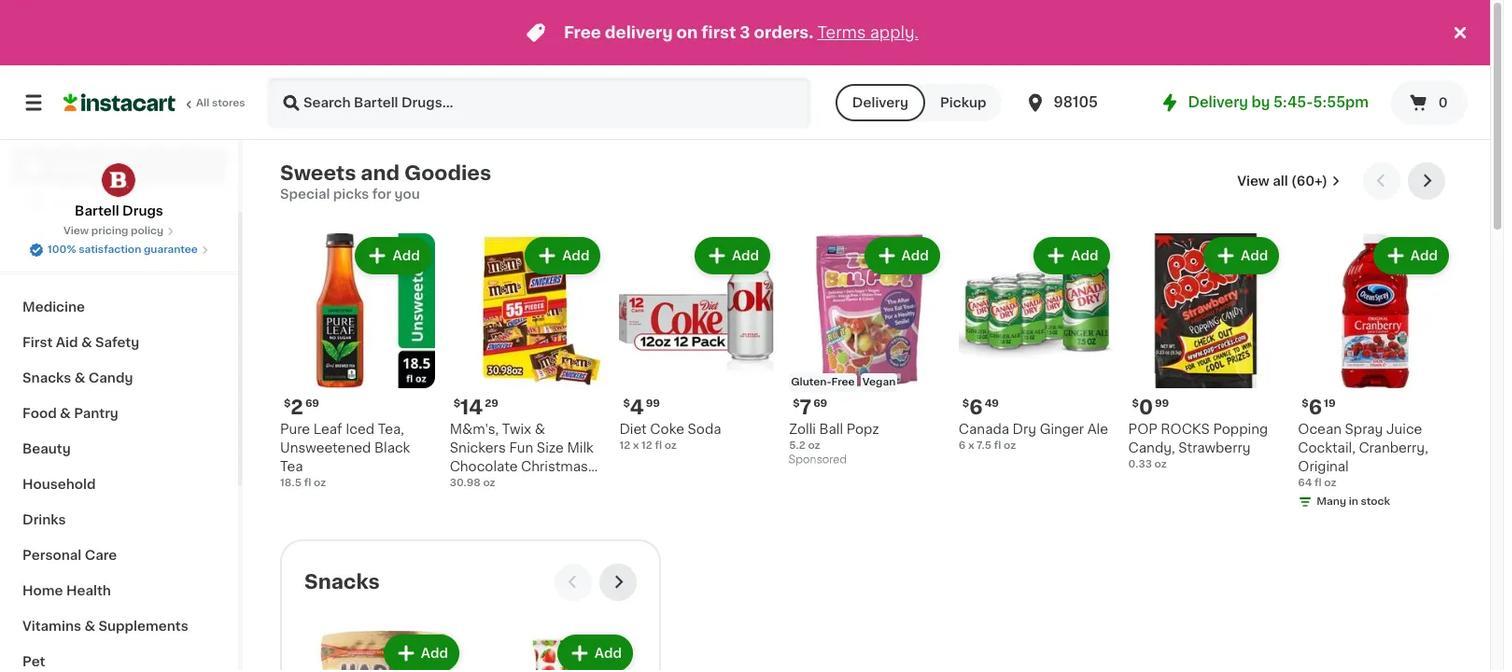 Task type: describe. For each thing, give the bounding box(es) containing it.
oz inside ocean spray juice cocktail, cranberry, original 64 fl oz
[[1324, 478, 1337, 488]]

7
[[800, 398, 812, 417]]

delivery for delivery
[[852, 96, 909, 109]]

care
[[85, 549, 117, 562]]

in
[[1349, 497, 1359, 507]]

product group containing 0
[[1129, 233, 1283, 472]]

pet link
[[11, 644, 227, 670]]

drinks
[[22, 514, 66, 527]]

oz inside 'zolli ball popz 5.2 oz'
[[808, 440, 820, 451]]

buy it again link
[[11, 185, 227, 222]]

99 for 4
[[646, 398, 660, 409]]

add button for $ 14 29
[[527, 239, 599, 273]]

1 12 from the left
[[620, 441, 630, 451]]

$ for $ 7 69
[[793, 398, 800, 409]]

free inside product group
[[832, 377, 855, 387]]

add for $ 6 19
[[1411, 249, 1438, 262]]

view pricing policy link
[[63, 224, 175, 239]]

5:55pm
[[1314, 95, 1369, 109]]

(60+)
[[1291, 175, 1328, 188]]

0 inside product group
[[1139, 398, 1153, 417]]

vegan
[[863, 377, 896, 387]]

& for food
[[60, 407, 71, 420]]

zolli
[[789, 423, 816, 436]]

food
[[22, 407, 57, 420]]

oz inside pure leaf iced tea, unsweetened black tea 18.5 fl oz
[[314, 478, 326, 488]]

candy inside snacks & candy link
[[89, 372, 133, 385]]

for
[[372, 188, 391, 201]]

service type group
[[836, 84, 1002, 121]]

4
[[630, 398, 644, 417]]

first aid & safety
[[22, 336, 139, 349]]

$ 4 99
[[623, 398, 660, 417]]

14
[[460, 398, 483, 417]]

add for $ 2 69
[[393, 249, 420, 262]]

all stores link
[[64, 77, 247, 129]]

delivery
[[605, 25, 673, 40]]

again
[[94, 197, 131, 210]]

pure
[[280, 423, 310, 436]]

0 inside "button"
[[1439, 96, 1448, 109]]

cocktail,
[[1298, 441, 1356, 455]]

christmas
[[521, 460, 588, 473]]

item carousel region
[[280, 162, 1453, 525]]

spray
[[1345, 423, 1383, 436]]

tea
[[280, 460, 303, 473]]

delivery for delivery by 5:45-5:55pm
[[1188, 95, 1248, 109]]

98105
[[1054, 95, 1098, 109]]

rocks
[[1161, 423, 1210, 436]]

shop
[[52, 160, 87, 173]]

free delivery on first 3 orders. terms apply.
[[564, 25, 919, 40]]

delivery by 5:45-5:55pm link
[[1158, 92, 1369, 114]]

7.5
[[977, 441, 992, 451]]

fl inside pure leaf iced tea, unsweetened black tea 18.5 fl oz
[[304, 478, 311, 488]]

oz inside diet coke soda 12 x 12 fl oz
[[665, 441, 677, 451]]

& right aid
[[81, 336, 92, 349]]

69 for 7
[[814, 398, 828, 409]]

strawberry
[[1179, 441, 1251, 455]]

6 for ocean spray juice cocktail, cranberry, original
[[1309, 398, 1322, 417]]

special
[[280, 188, 330, 201]]

$ for $ 4 99
[[623, 398, 630, 409]]

oz down chocolate
[[483, 478, 495, 488]]

fl inside "canada dry ginger ale 6 x 7.5 fl oz"
[[994, 441, 1001, 451]]

add for $ 4 99
[[732, 249, 759, 262]]

snacks & candy link
[[11, 360, 227, 396]]

pet
[[22, 656, 45, 669]]

stock
[[1361, 497, 1391, 507]]

lists link
[[11, 222, 227, 260]]

chocolate
[[450, 460, 518, 473]]

product group containing 14
[[450, 233, 605, 511]]

orders.
[[754, 25, 814, 40]]

$ 2 69
[[284, 398, 319, 417]]

milk
[[567, 441, 594, 455]]

ale
[[1088, 423, 1108, 436]]

69 for 2
[[305, 398, 319, 409]]

personal care link
[[11, 538, 227, 573]]

$ for $ 6 49
[[963, 398, 969, 409]]

unsweetened
[[280, 441, 371, 454]]

all
[[196, 98, 209, 108]]

product group containing 7
[[789, 233, 944, 470]]

first
[[702, 25, 736, 40]]

x inside diet coke soda 12 x 12 fl oz
[[633, 441, 639, 451]]

cranberry,
[[1359, 441, 1429, 455]]

ginger
[[1040, 423, 1084, 436]]

oz inside pop rocks popping candy, strawberry 0.33 oz
[[1155, 459, 1167, 469]]

aid
[[56, 336, 78, 349]]

household
[[22, 478, 96, 491]]

bartell
[[75, 205, 119, 218]]

first aid & safety link
[[11, 325, 227, 360]]

sponsored badge image
[[789, 455, 846, 466]]

food & pantry link
[[11, 396, 227, 431]]

add button for $ 0 99
[[1206, 239, 1278, 273]]

snickers
[[450, 441, 506, 455]]

gluten-
[[791, 377, 832, 387]]

m&m's,
[[450, 423, 499, 436]]

bartell drugs link
[[75, 162, 163, 220]]

diet coke soda 12 x 12 fl oz
[[620, 423, 721, 451]]

original
[[1298, 460, 1349, 473]]

pickup button
[[925, 84, 1002, 121]]

& for vitamins
[[84, 620, 95, 633]]

canada
[[959, 423, 1010, 436]]

limited time offer region
[[0, 0, 1449, 65]]

bartell drugs logo image
[[101, 162, 137, 198]]

19
[[1324, 398, 1336, 409]]

100%
[[48, 245, 76, 255]]

ball
[[819, 423, 843, 436]]

oz inside "canada dry ginger ale 6 x 7.5 fl oz"
[[1004, 441, 1016, 451]]

all stores
[[196, 98, 245, 108]]

$ 14 29
[[454, 398, 499, 417]]

you
[[395, 188, 420, 201]]

delivery button
[[836, 84, 925, 121]]

guarantee
[[144, 245, 198, 255]]

soda
[[688, 423, 721, 436]]

home
[[22, 585, 63, 598]]

food & pantry
[[22, 407, 118, 420]]

fl inside ocean spray juice cocktail, cranberry, original 64 fl oz
[[1315, 478, 1322, 488]]

canada dry ginger ale 6 x 7.5 fl oz
[[959, 423, 1108, 451]]

black
[[374, 441, 410, 454]]

snacks for snacks & candy
[[22, 372, 71, 385]]

stores
[[212, 98, 245, 108]]

6 for canada dry ginger ale
[[969, 398, 983, 417]]



Task type: vqa. For each thing, say whether or not it's contained in the screenshot.


Task type: locate. For each thing, give the bounding box(es) containing it.
$ inside $ 6 49
[[963, 398, 969, 409]]

delivery inside button
[[852, 96, 909, 109]]

ocean spray juice cocktail, cranberry, original 64 fl oz
[[1298, 423, 1429, 488]]

on
[[677, 25, 698, 40]]

0 horizontal spatial view
[[63, 226, 89, 236]]

$ inside $ 2 69
[[284, 398, 291, 409]]

0.33
[[1129, 459, 1152, 469]]

fl down the "coke"
[[655, 441, 662, 451]]

$ up the pure
[[284, 398, 291, 409]]

99
[[646, 398, 660, 409], [1155, 398, 1169, 409]]

view pricing policy
[[63, 226, 164, 236]]

0 horizontal spatial 99
[[646, 398, 660, 409]]

1 horizontal spatial 12
[[642, 441, 652, 451]]

add button for $ 6 49
[[1036, 239, 1108, 273]]

personal
[[22, 549, 81, 562]]

pop rocks popping candy, strawberry 0.33 oz
[[1129, 423, 1268, 469]]

0 horizontal spatial 12
[[620, 441, 630, 451]]

0 vertical spatial view
[[1237, 175, 1270, 188]]

$ down gluten-
[[793, 398, 800, 409]]

free left delivery
[[564, 25, 601, 40]]

30.98 oz
[[450, 478, 495, 488]]

personal care
[[22, 549, 117, 562]]

zolli ball popz 5.2 oz
[[789, 423, 879, 451]]

many in stock
[[1317, 497, 1391, 507]]

6 left 19
[[1309, 398, 1322, 417]]

$ inside $ 7 69
[[793, 398, 800, 409]]

Search field
[[269, 78, 809, 127]]

$ 7 69
[[793, 398, 828, 417]]

sweets
[[280, 163, 356, 183]]

2 horizontal spatial 6
[[1309, 398, 1322, 417]]

0 horizontal spatial delivery
[[852, 96, 909, 109]]

1 vertical spatial snacks
[[304, 572, 380, 592]]

69 inside $ 2 69
[[305, 398, 319, 409]]

delivery down terms apply. link
[[852, 96, 909, 109]]

tea,
[[378, 423, 404, 436]]

juice
[[1387, 423, 1423, 436]]

1 horizontal spatial 69
[[814, 398, 828, 409]]

$ for $ 0 99
[[1132, 398, 1139, 409]]

buy
[[52, 197, 79, 210]]

view inside popup button
[[1237, 175, 1270, 188]]

6 left 49
[[969, 398, 983, 417]]

dry
[[1013, 423, 1037, 436]]

x inside "canada dry ginger ale 6 x 7.5 fl oz"
[[968, 441, 975, 451]]

fl inside diet coke soda 12 x 12 fl oz
[[655, 441, 662, 451]]

leaf
[[313, 423, 342, 436]]

6 $ from the left
[[1132, 398, 1139, 409]]

2 x from the left
[[968, 441, 975, 451]]

3 $ from the left
[[454, 398, 460, 409]]

oz up sponsored badge image
[[808, 440, 820, 451]]

product group
[[280, 233, 435, 491], [450, 233, 605, 511], [620, 233, 774, 454], [789, 233, 944, 470], [959, 233, 1114, 454], [1129, 233, 1283, 472], [1298, 233, 1453, 513], [304, 631, 463, 670], [478, 631, 637, 670]]

pantry
[[74, 407, 118, 420]]

x down diet
[[633, 441, 639, 451]]

snacks inside snacks & candy link
[[22, 372, 71, 385]]

$ for $ 2 69
[[284, 398, 291, 409]]

terms apply. link
[[817, 25, 919, 40]]

0 horizontal spatial snacks
[[22, 372, 71, 385]]

1 $ from the left
[[284, 398, 291, 409]]

$ for $ 6 19
[[1302, 398, 1309, 409]]

99 right 4
[[646, 398, 660, 409]]

1 69 from the left
[[305, 398, 319, 409]]

beauty link
[[11, 431, 227, 467]]

0 vertical spatial candy
[[89, 372, 133, 385]]

pricing
[[91, 226, 128, 236]]

2 99 from the left
[[1155, 398, 1169, 409]]

1 horizontal spatial 0
[[1439, 96, 1448, 109]]

add for $ 6 49
[[1071, 249, 1099, 262]]

0 vertical spatial free
[[564, 25, 601, 40]]

$ inside "$ 6 19"
[[1302, 398, 1309, 409]]

candy,
[[1129, 441, 1175, 455]]

6 left 7.5
[[959, 441, 966, 451]]

twix
[[502, 423, 531, 436]]

free left the vegan
[[832, 377, 855, 387]]

oz down dry
[[1004, 441, 1016, 451]]

1 horizontal spatial 6
[[969, 398, 983, 417]]

$ up diet
[[623, 398, 630, 409]]

drugs
[[122, 205, 163, 218]]

4 $ from the left
[[623, 398, 630, 409]]

fl right 64
[[1315, 478, 1322, 488]]

1 horizontal spatial x
[[968, 441, 975, 451]]

$ left 49
[[963, 398, 969, 409]]

snacks for snacks
[[304, 572, 380, 592]]

& down health
[[84, 620, 95, 633]]

1 horizontal spatial view
[[1237, 175, 1270, 188]]

apply.
[[870, 25, 919, 40]]

5 $ from the left
[[963, 398, 969, 409]]

fl right the 18.5
[[304, 478, 311, 488]]

ocean
[[1298, 423, 1342, 436]]

$ up pop
[[1132, 398, 1139, 409]]

snacks
[[22, 372, 71, 385], [304, 572, 380, 592]]

instacart logo image
[[64, 92, 176, 114]]

fl right 7.5
[[994, 441, 1001, 451]]

policy
[[131, 226, 164, 236]]

candy down safety
[[89, 372, 133, 385]]

size
[[537, 441, 564, 455]]

1 vertical spatial 0
[[1139, 398, 1153, 417]]

2 12 from the left
[[642, 441, 652, 451]]

1 x from the left
[[633, 441, 639, 451]]

0 button
[[1391, 80, 1468, 125]]

0 horizontal spatial 0
[[1139, 398, 1153, 417]]

0 horizontal spatial 69
[[305, 398, 319, 409]]

1 horizontal spatial snacks
[[304, 572, 380, 592]]

candy up bulk at left
[[450, 479, 493, 492]]

100% satisfaction guarantee button
[[29, 239, 209, 258]]

safety
[[95, 336, 139, 349]]

goodies
[[404, 163, 491, 183]]

$ up m&m's, at the bottom left of the page
[[454, 398, 460, 409]]

0 horizontal spatial 6
[[959, 441, 966, 451]]

& up size
[[535, 423, 545, 436]]

all
[[1273, 175, 1288, 188]]

pop
[[1129, 423, 1158, 436]]

shop link
[[11, 148, 227, 185]]

oz down the "coke"
[[665, 441, 677, 451]]

free inside limited time offer region
[[564, 25, 601, 40]]

1 99 from the left
[[646, 398, 660, 409]]

1 vertical spatial view
[[63, 226, 89, 236]]

29
[[485, 398, 499, 409]]

candy down the 30.98 oz
[[481, 497, 525, 511]]

69 right 7
[[814, 398, 828, 409]]

$ inside $ 0 99
[[1132, 398, 1139, 409]]

it
[[82, 197, 91, 210]]

& down first aid & safety
[[74, 372, 85, 385]]

99 inside $ 0 99
[[1155, 398, 1169, 409]]

oz
[[808, 440, 820, 451], [665, 441, 677, 451], [1004, 441, 1016, 451], [1155, 459, 1167, 469], [314, 478, 326, 488], [483, 478, 495, 488], [1324, 478, 1337, 488]]

1 horizontal spatial delivery
[[1188, 95, 1248, 109]]

pure leaf iced tea, unsweetened black tea 18.5 fl oz
[[280, 423, 410, 488]]

7 $ from the left
[[1302, 398, 1309, 409]]

$ 6 49
[[963, 398, 999, 417]]

add for $ 14 29
[[562, 249, 590, 262]]

satisfaction
[[79, 245, 141, 255]]

1 vertical spatial free
[[832, 377, 855, 387]]

add button for $ 6 19
[[1375, 239, 1447, 273]]

& inside m&m's, twix & snickers fun size milk chocolate christmas candy assortment bulk candy
[[535, 423, 545, 436]]

2 69 from the left
[[814, 398, 828, 409]]

view for view all (60+)
[[1237, 175, 1270, 188]]

view for view pricing policy
[[63, 226, 89, 236]]

home health link
[[11, 573, 227, 609]]

98105 button
[[1024, 77, 1136, 129]]

oz right the 18.5
[[314, 478, 326, 488]]

6
[[969, 398, 983, 417], [1309, 398, 1322, 417], [959, 441, 966, 451]]

$ 6 19
[[1302, 398, 1336, 417]]

coke
[[650, 423, 684, 436]]

0 vertical spatial snacks
[[22, 372, 71, 385]]

0 horizontal spatial free
[[564, 25, 601, 40]]

& right food
[[60, 407, 71, 420]]

99 for 0
[[1155, 398, 1169, 409]]

$ left 19
[[1302, 398, 1309, 409]]

m&m's, twix & snickers fun size milk chocolate christmas candy assortment bulk candy
[[450, 423, 594, 511]]

$ 0 99
[[1132, 398, 1169, 417]]

2 $ from the left
[[793, 398, 800, 409]]

view left all
[[1237, 175, 1270, 188]]

gluten-free vegan
[[791, 377, 896, 387]]

and
[[361, 163, 400, 183]]

x left 7.5
[[968, 441, 975, 451]]

69 inside $ 7 69
[[814, 398, 828, 409]]

69 right 2
[[305, 398, 319, 409]]

6 inside "canada dry ginger ale 6 x 7.5 fl oz"
[[959, 441, 966, 451]]

& for snacks
[[74, 372, 85, 385]]

1 vertical spatial candy
[[450, 479, 493, 492]]

64
[[1298, 478, 1312, 488]]

popping
[[1213, 423, 1268, 436]]

oz down original
[[1324, 478, 1337, 488]]

add
[[393, 249, 420, 262], [562, 249, 590, 262], [732, 249, 759, 262], [902, 249, 929, 262], [1071, 249, 1099, 262], [1241, 249, 1268, 262], [1411, 249, 1438, 262], [421, 647, 448, 660], [595, 647, 622, 660]]

product group containing 2
[[280, 233, 435, 491]]

view all (60+)
[[1237, 175, 1328, 188]]

view
[[1237, 175, 1270, 188], [63, 226, 89, 236]]

30.98
[[450, 478, 481, 488]]

0 horizontal spatial x
[[633, 441, 639, 451]]

$ inside $ 4 99
[[623, 398, 630, 409]]

100% satisfaction guarantee
[[48, 245, 198, 255]]

by
[[1252, 95, 1270, 109]]

None search field
[[267, 77, 811, 129]]

medicine
[[22, 301, 85, 314]]

add button for $ 4 99
[[697, 239, 769, 273]]

oz down "candy,"
[[1155, 459, 1167, 469]]

1 horizontal spatial 99
[[1155, 398, 1169, 409]]

vitamins & supplements
[[22, 620, 188, 633]]

medicine link
[[11, 289, 227, 325]]

delivery left "by"
[[1188, 95, 1248, 109]]

snacks & candy
[[22, 372, 133, 385]]

$ for $ 14 29
[[454, 398, 460, 409]]

2 vertical spatial candy
[[481, 497, 525, 511]]

0 vertical spatial 0
[[1439, 96, 1448, 109]]

1 horizontal spatial free
[[832, 377, 855, 387]]

add for $ 0 99
[[1241, 249, 1268, 262]]

product group containing 4
[[620, 233, 774, 454]]

terms
[[817, 25, 866, 40]]

99 up pop
[[1155, 398, 1169, 409]]

$ inside $ 14 29
[[454, 398, 460, 409]]

view up 100%
[[63, 226, 89, 236]]

5.2
[[789, 440, 806, 451]]

buy it again
[[52, 197, 131, 210]]

many
[[1317, 497, 1347, 507]]

99 inside $ 4 99
[[646, 398, 660, 409]]

2
[[291, 398, 303, 417]]

add button for $ 2 69
[[357, 239, 429, 273]]

sweets and goodies special picks for you
[[280, 163, 491, 201]]

popz
[[847, 423, 879, 436]]

assortment
[[497, 479, 574, 492]]



